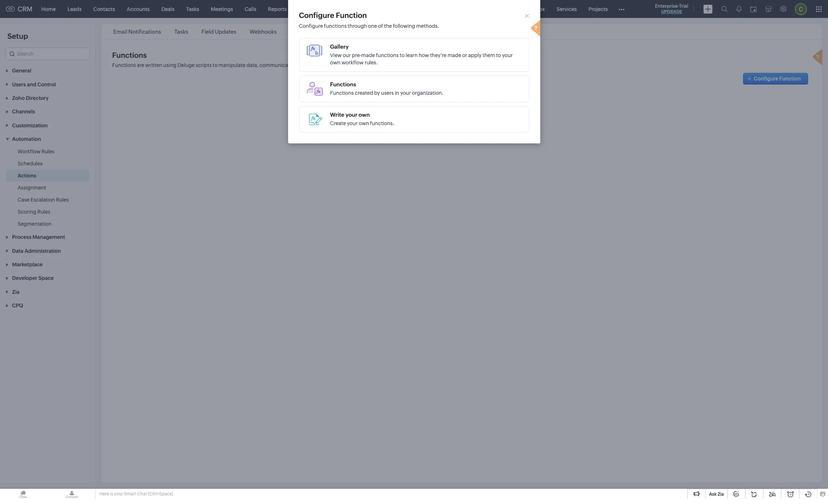 Task type: locate. For each thing, give the bounding box(es) containing it.
0 horizontal spatial third-
[[305, 62, 318, 68]]

crm down learn
[[405, 62, 416, 68]]

assignment link
[[18, 184, 46, 192]]

0 horizontal spatial to
[[213, 62, 218, 68]]

configure function
[[299, 11, 367, 19], [754, 76, 801, 82]]

field updates
[[201, 29, 236, 35]]

third- down apply
[[467, 62, 479, 68]]

list
[[107, 24, 390, 40]]

0 vertical spatial actions
[[329, 29, 348, 35]]

written
[[145, 62, 162, 68]]

data,
[[246, 62, 258, 68]]

1 vertical spatial rules
[[56, 197, 69, 203]]

configure function button
[[743, 73, 808, 85]]

rules down case escalation rules 'link'
[[37, 209, 50, 215]]

rules.
[[365, 60, 378, 66]]

them
[[483, 52, 495, 58]]

1 horizontal spatial function
[[779, 76, 801, 82]]

updates
[[215, 29, 236, 35]]

email notifications link
[[112, 29, 162, 35]]

your inside functions functions created by users in your organization.
[[400, 90, 411, 96]]

enterprise-trial upgrade
[[655, 3, 688, 14]]

0 vertical spatial configure
[[299, 11, 334, 19]]

0 horizontal spatial actions
[[18, 173, 36, 179]]

to right them
[[496, 52, 501, 58]]

1 vertical spatial zoho
[[391, 62, 404, 68]]

deluge
[[178, 62, 195, 68]]

accounts link
[[121, 0, 156, 18]]

case
[[18, 197, 29, 203]]

0 vertical spatial rules
[[41, 149, 54, 155]]

2 vertical spatial rules
[[37, 209, 50, 215]]

accounts
[[127, 6, 150, 12]]

actions for actions by zoho flow
[[329, 29, 348, 35]]

with
[[294, 62, 304, 68], [417, 62, 428, 68]]

leads link
[[62, 0, 87, 18]]

party down view on the top left of page
[[318, 62, 330, 68]]

2 with from the left
[[417, 62, 428, 68]]

functions left by
[[324, 23, 347, 29]]

methods.
[[416, 23, 439, 29]]

rules for scoring rules
[[37, 209, 50, 215]]

(ctrl+space)
[[148, 492, 173, 497]]

configure inside button
[[754, 76, 778, 82]]

function
[[336, 11, 367, 19], [779, 76, 801, 82]]

1 vertical spatial tasks
[[174, 29, 188, 35]]

0 vertical spatial function
[[336, 11, 367, 19]]

0 vertical spatial tasks
[[186, 6, 199, 12]]

deals link
[[156, 0, 180, 18]]

actions
[[329, 29, 348, 35], [18, 173, 36, 179]]

here is your smart chat (ctrl+space)
[[99, 492, 173, 497]]

zoho
[[357, 29, 370, 35], [391, 62, 404, 68]]

own down created at the top left of the page
[[359, 112, 370, 118]]

functions
[[324, 23, 347, 29], [376, 52, 399, 58]]

to for gallery
[[400, 52, 405, 58]]

webhooks
[[250, 29, 277, 35]]

1 horizontal spatial configure function
[[754, 76, 801, 82]]

rules right escalation
[[56, 197, 69, 203]]

party
[[318, 62, 330, 68], [479, 62, 492, 68]]

functions
[[290, 29, 315, 35], [112, 51, 147, 59], [112, 62, 136, 68], [330, 81, 356, 88], [330, 90, 354, 96]]

1 horizontal spatial party
[[479, 62, 492, 68]]

view
[[330, 52, 342, 58]]

2 party from the left
[[479, 62, 492, 68]]

1 vertical spatial actions
[[18, 173, 36, 179]]

functions up update
[[376, 52, 399, 58]]

tasks link down deals link
[[173, 29, 189, 35]]

to right scripts
[[213, 62, 218, 68]]

0 horizontal spatial functions
[[324, 23, 347, 29]]

0 horizontal spatial configure function
[[299, 11, 367, 19]]

actions inside automation region
[[18, 173, 36, 179]]

meetings
[[211, 6, 233, 12]]

deals
[[161, 6, 174, 12]]

0 vertical spatial own
[[330, 60, 340, 66]]

tasks down deals link
[[174, 29, 188, 35]]

1 horizontal spatial actions
[[329, 29, 348, 35]]

1 horizontal spatial crm
[[405, 62, 416, 68]]

home
[[41, 6, 56, 12]]

1 vertical spatial crm
[[405, 62, 416, 68]]

1 vertical spatial functions
[[376, 52, 399, 58]]

home link
[[35, 0, 62, 18]]

with down how
[[417, 62, 428, 68]]

field
[[201, 29, 214, 35]]

actions for actions
[[18, 173, 36, 179]]

of
[[378, 23, 383, 29]]

smart
[[124, 492, 136, 497]]

salesinbox
[[519, 6, 545, 12]]

third- down functions link
[[305, 62, 318, 68]]

actions left by
[[329, 29, 348, 35]]

your right is at the left bottom
[[114, 492, 123, 497]]

your up applications.
[[502, 52, 513, 58]]

0 horizontal spatial made
[[361, 52, 375, 58]]

crm left home link in the top of the page
[[18, 5, 32, 13]]

contacts
[[93, 6, 115, 12]]

made left or on the top right
[[448, 52, 461, 58]]

scoring rules
[[18, 209, 50, 215]]

workflow rules link
[[18, 148, 54, 155]]

third-
[[305, 62, 318, 68], [467, 62, 479, 68]]

your
[[502, 52, 513, 58], [400, 90, 411, 96], [345, 112, 357, 118], [347, 121, 358, 126], [114, 492, 123, 497]]

applications.
[[493, 62, 524, 68]]

tasks link right 'deals'
[[180, 0, 205, 18]]

scripts
[[196, 62, 212, 68]]

0 horizontal spatial zoho
[[357, 29, 370, 35]]

your inside gallery view our pre-made functions to learn how they're made or apply them to your own workflow rules.
[[502, 52, 513, 58]]

1 horizontal spatial made
[[448, 52, 461, 58]]

schedules link
[[18, 160, 42, 168]]

2 vertical spatial configure
[[754, 76, 778, 82]]

projects link
[[583, 0, 614, 18]]

rules
[[41, 149, 54, 155], [56, 197, 69, 203], [37, 209, 50, 215]]

actions down schedules link
[[18, 173, 36, 179]]

tasks
[[186, 6, 199, 12], [174, 29, 188, 35]]

your right create at the left top
[[347, 121, 358, 126]]

or
[[462, 52, 467, 58]]

our
[[343, 52, 351, 58]]

0 horizontal spatial party
[[318, 62, 330, 68]]

zia
[[718, 493, 724, 498]]

to left learn
[[400, 52, 405, 58]]

to
[[400, 52, 405, 58], [496, 52, 501, 58], [213, 62, 218, 68]]

chat
[[137, 492, 147, 497]]

to for functions
[[213, 62, 218, 68]]

1 horizontal spatial to
[[400, 52, 405, 58]]

salesinbox link
[[513, 0, 551, 18]]

party down them
[[479, 62, 492, 68]]

own
[[330, 60, 340, 66], [359, 112, 370, 118], [359, 121, 369, 126]]

workflow rules
[[18, 149, 54, 155]]

with right the communicate
[[294, 62, 304, 68]]

0 horizontal spatial with
[[294, 62, 304, 68]]

made up rules.
[[361, 52, 375, 58]]

0 vertical spatial configure function
[[299, 11, 367, 19]]

workflow
[[341, 60, 364, 66]]

1 horizontal spatial third-
[[467, 62, 479, 68]]

1 vertical spatial function
[[779, 76, 801, 82]]

functions down applications,
[[330, 81, 356, 88]]

learn
[[406, 52, 418, 58]]

tasks right 'deals'
[[186, 6, 199, 12]]

your right in
[[400, 90, 411, 96]]

0 vertical spatial crm
[[18, 5, 32, 13]]

communicate
[[260, 62, 293, 68]]

1 horizontal spatial with
[[417, 62, 428, 68]]

rules down 'automation' dropdown button
[[41, 149, 54, 155]]

own left functions.
[[359, 121, 369, 126]]

automation region
[[0, 146, 95, 231]]

own down view on the top left of page
[[330, 60, 340, 66]]

functions left the are
[[112, 62, 136, 68]]

tasks link
[[180, 0, 205, 18], [173, 29, 189, 35]]

upgrade
[[661, 9, 682, 14]]

1 horizontal spatial functions
[[376, 52, 399, 58]]

1 vertical spatial configure function
[[754, 76, 801, 82]]

how
[[419, 52, 429, 58]]

configure
[[299, 11, 334, 19], [299, 23, 323, 29], [754, 76, 778, 82]]

reports link
[[262, 0, 293, 18]]

1 vertical spatial configure
[[299, 23, 323, 29]]



Task type: describe. For each thing, give the bounding box(es) containing it.
pre-
[[352, 52, 361, 58]]

in
[[395, 90, 399, 96]]

calls link
[[239, 0, 262, 18]]

1 vertical spatial tasks link
[[173, 29, 189, 35]]

0 horizontal spatial crm
[[18, 5, 32, 13]]

users
[[381, 90, 394, 96]]

your right write
[[345, 112, 357, 118]]

1 third- from the left
[[305, 62, 318, 68]]

workflow
[[18, 149, 40, 155]]

2 third- from the left
[[467, 62, 479, 68]]

projects
[[589, 6, 608, 12]]

functions left created at the top left of the page
[[330, 90, 354, 96]]

chats image
[[0, 490, 46, 500]]

from
[[454, 62, 466, 68]]

update
[[373, 62, 390, 68]]

actions link
[[18, 172, 36, 180]]

automation
[[12, 136, 41, 142]]

notifications
[[128, 29, 161, 35]]

responses
[[429, 62, 453, 68]]

segmentation link
[[18, 221, 52, 228]]

created
[[355, 90, 373, 96]]

using
[[163, 62, 176, 68]]

case escalation rules
[[18, 197, 69, 203]]

rules for workflow rules
[[41, 149, 54, 155]]

ask zia
[[709, 493, 724, 498]]

products link
[[326, 0, 359, 18]]

flow
[[371, 29, 383, 35]]

own inside gallery view our pre-made functions to learn how they're made or apply them to your own workflow rules.
[[330, 60, 340, 66]]

manipulate
[[219, 62, 245, 68]]

0 vertical spatial tasks link
[[180, 0, 205, 18]]

0 vertical spatial functions
[[324, 23, 347, 29]]

actions by zoho flow
[[329, 29, 383, 35]]

leads
[[67, 6, 82, 12]]

organization.
[[412, 90, 443, 96]]

calls
[[245, 6, 256, 12]]

schedules
[[18, 161, 42, 167]]

2 horizontal spatial to
[[496, 52, 501, 58]]

field updates link
[[200, 29, 237, 35]]

the
[[384, 23, 392, 29]]

escalation
[[30, 197, 55, 203]]

create
[[330, 121, 346, 126]]

write your own create your own functions.
[[330, 112, 394, 126]]

scoring rules link
[[18, 209, 50, 216]]

following
[[393, 23, 415, 29]]

0 horizontal spatial function
[[336, 11, 367, 19]]

products
[[332, 6, 353, 12]]

enterprise-
[[655, 3, 679, 9]]

1 horizontal spatial zoho
[[391, 62, 404, 68]]

1 with from the left
[[294, 62, 304, 68]]

functions link
[[289, 29, 316, 35]]

functions down analytics link at the left of page
[[290, 29, 315, 35]]

1 party from the left
[[318, 62, 330, 68]]

ask
[[709, 493, 717, 498]]

gallery
[[330, 44, 349, 50]]

through
[[348, 23, 367, 29]]

services
[[557, 6, 577, 12]]

write
[[330, 112, 344, 118]]

one
[[368, 23, 377, 29]]

email
[[113, 29, 127, 35]]

scoring
[[18, 209, 36, 215]]

email notifications
[[113, 29, 161, 35]]

functions inside gallery view our pre-made functions to learn how they're made or apply them to your own workflow rules.
[[376, 52, 399, 58]]

services link
[[551, 0, 583, 18]]

setup
[[7, 32, 28, 40]]

is
[[110, 492, 113, 497]]

configure function inside button
[[754, 76, 801, 82]]

meetings link
[[205, 0, 239, 18]]

configure functions through one of the following methods.
[[299, 23, 439, 29]]

functions functions created by users in your organization.
[[330, 81, 443, 96]]

rules inside 'link'
[[56, 197, 69, 203]]

automation button
[[0, 132, 95, 146]]

1 made from the left
[[361, 52, 375, 58]]

webhooks link
[[248, 29, 278, 35]]

actions by zoho flow link
[[327, 29, 384, 35]]

by
[[374, 90, 380, 96]]

functions up the are
[[112, 51, 147, 59]]

here
[[99, 492, 109, 497]]

contacts image
[[49, 490, 95, 500]]

apply
[[468, 52, 482, 58]]

crm link
[[6, 5, 32, 13]]

applications,
[[331, 62, 362, 68]]

function inside button
[[779, 76, 801, 82]]

gallery view our pre-made functions to learn how they're made or apply them to your own workflow rules.
[[330, 44, 513, 66]]

1 vertical spatial own
[[359, 112, 370, 118]]

functions.
[[370, 121, 394, 126]]

they're
[[430, 52, 447, 58]]

and
[[363, 62, 372, 68]]

assignment
[[18, 185, 46, 191]]

2 vertical spatial own
[[359, 121, 369, 126]]

list containing email notifications
[[107, 24, 390, 40]]

trial
[[679, 3, 688, 9]]

0 vertical spatial zoho
[[357, 29, 370, 35]]

analytics
[[298, 6, 320, 12]]

2 made from the left
[[448, 52, 461, 58]]

segmentation
[[18, 221, 52, 227]]

case escalation rules link
[[18, 196, 69, 204]]

analytics link
[[293, 0, 326, 18]]



Task type: vqa. For each thing, say whether or not it's contained in the screenshot.
the Deluge
yes



